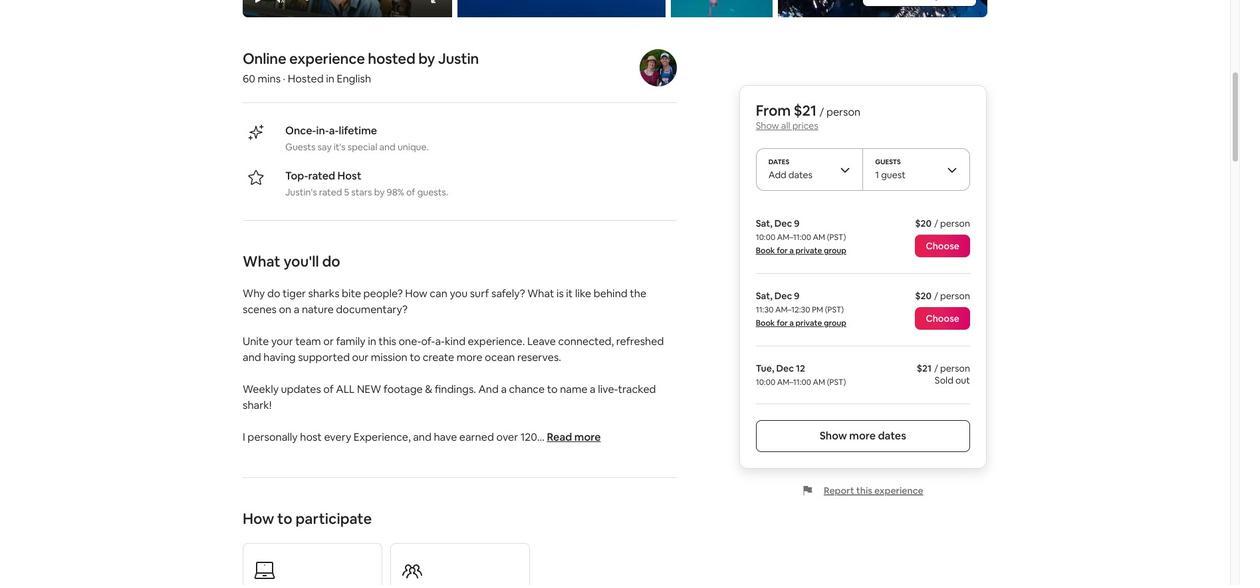 Task type: locate. For each thing, give the bounding box(es) containing it.
0 vertical spatial group
[[824, 245, 847, 256]]

2 private from the top
[[796, 318, 822, 329]]

0 vertical spatial 10:00
[[756, 232, 776, 243]]

1 9 from the top
[[794, 217, 800, 229]]

0 horizontal spatial in
[[326, 72, 335, 86]]

1 am–11:00 from the top
[[777, 232, 811, 243]]

a-
[[329, 124, 339, 138], [435, 334, 445, 348]]

a inside sat, dec 9 10:00 am–11:00 am (pst) book for a private group
[[790, 245, 794, 256]]

2 horizontal spatial more
[[850, 429, 876, 443]]

and right special in the left of the page
[[379, 141, 396, 153]]

and left have at the bottom
[[413, 430, 432, 444]]

1 book from the top
[[756, 245, 775, 256]]

kind
[[445, 334, 466, 348]]

1 10:00 from the top
[[756, 232, 776, 243]]

why
[[243, 287, 265, 301]]

what
[[243, 252, 280, 271], [528, 287, 554, 301]]

1 vertical spatial what
[[528, 287, 554, 301]]

book for a private group link up sat, dec 9 11:30 am–12:30 pm (pst) book for a private group
[[756, 245, 847, 256]]

connect with your team, underwater! image
[[458, 0, 666, 17], [458, 0, 666, 17]]

0 horizontal spatial what
[[243, 252, 280, 271]]

10:00 for tue,
[[756, 377, 776, 388]]

2 sat, from the top
[[756, 290, 773, 302]]

hosted
[[368, 49, 415, 68]]

personally
[[248, 430, 298, 444]]

dates up report this experience
[[878, 429, 906, 443]]

learn more about the host, justin. image
[[640, 49, 677, 86], [640, 49, 677, 86]]

in
[[326, 72, 335, 86], [368, 334, 376, 348]]

to inside weekly updates of all new footage & findings. and a chance to name a live-tracked shark!
[[547, 382, 558, 396]]

0 horizontal spatial and
[[243, 350, 261, 364]]

sat, inside sat, dec 9 10:00 am–11:00 am (pst) book for a private group
[[756, 217, 773, 229]]

2 vertical spatial to
[[277, 509, 292, 528]]

10:00 inside sat, dec 9 10:00 am–11:00 am (pst) book for a private group
[[756, 232, 776, 243]]

choose link
[[915, 235, 970, 257], [915, 307, 970, 330]]

sat, down add
[[756, 217, 773, 229]]

2 9 from the top
[[794, 290, 800, 302]]

a inside why do tiger sharks bite people? how can you surf safely? what is it like behind the scenes on a nature documentary?
[[294, 303, 300, 317]]

a for sat, dec 9 11:30 am–12:30 pm (pst) book for a private group
[[790, 318, 794, 329]]

guests up guest
[[875, 158, 901, 166]]

1 $20 from the top
[[915, 217, 932, 229]]

what up why on the left of page
[[243, 252, 280, 271]]

hosted
[[288, 72, 324, 86]]

how do we 'listen in' on sharks? image
[[671, 0, 773, 17], [671, 0, 773, 17]]

more inside unite your team or family in this one-of-a-kind experience. leave connected, refreshed and having supported our mission to create more ocean reserves.
[[457, 350, 483, 364]]

/ inside $21 / person sold out
[[934, 362, 938, 374]]

in up our
[[368, 334, 376, 348]]

0 vertical spatial this
[[379, 334, 396, 348]]

1 vertical spatial $20 / person
[[915, 290, 970, 302]]

dates
[[789, 169, 813, 181], [878, 429, 906, 443]]

mission
[[371, 350, 408, 364]]

0 horizontal spatial guests
[[285, 141, 316, 153]]

dec left 12
[[776, 362, 794, 374]]

0 vertical spatial dec
[[775, 217, 792, 229]]

am–11:00 down 12
[[777, 377, 811, 388]]

1 horizontal spatial $21
[[917, 362, 932, 374]]

0 horizontal spatial experience
[[289, 49, 365, 68]]

0 vertical spatial 9
[[794, 217, 800, 229]]

0 vertical spatial and
[[379, 141, 396, 153]]

to left name
[[547, 382, 558, 396]]

1 vertical spatial choose
[[926, 313, 960, 325]]

0 horizontal spatial this
[[379, 334, 396, 348]]

1 vertical spatial dates
[[878, 429, 906, 443]]

for
[[777, 245, 788, 256], [777, 318, 788, 329]]

0 horizontal spatial do
[[267, 287, 280, 301]]

1 horizontal spatial a-
[[435, 334, 445, 348]]

am for 9
[[813, 232, 825, 243]]

1 vertical spatial guests
[[875, 158, 901, 166]]

am–11:00
[[777, 232, 811, 243], [777, 377, 811, 388]]

2 horizontal spatial to
[[547, 382, 558, 396]]

more up report this experience button
[[850, 429, 876, 443]]

1 horizontal spatial more
[[574, 430, 601, 444]]

and
[[379, 141, 396, 153], [243, 350, 261, 364], [413, 430, 432, 444]]

1 vertical spatial (pst)
[[825, 305, 844, 315]]

person inside from $21 / person show all prices
[[827, 105, 861, 119]]

0 horizontal spatial show
[[756, 120, 779, 132]]

a for sat, dec 9 10:00 am–11:00 am (pst) book for a private group
[[790, 245, 794, 256]]

choose link for sat, dec 9 11:30 am–12:30 pm (pst) book for a private group
[[915, 307, 970, 330]]

shark!
[[243, 398, 272, 412]]

read more button
[[547, 430, 601, 446]]

for inside sat, dec 9 11:30 am–12:30 pm (pst) book for a private group
[[777, 318, 788, 329]]

documentary?
[[336, 303, 408, 317]]

(pst) inside tue, dec 12 10:00 am–11:00 am (pst)
[[827, 377, 846, 388]]

10:00
[[756, 232, 776, 243], [756, 377, 776, 388]]

1 vertical spatial in
[[368, 334, 376, 348]]

tue,
[[756, 362, 774, 374]]

1 vertical spatial $21
[[917, 362, 932, 374]]

1 vertical spatial for
[[777, 318, 788, 329]]

for inside sat, dec 9 10:00 am–11:00 am (pst) book for a private group
[[777, 245, 788, 256]]

nature
[[302, 303, 334, 317]]

having
[[264, 350, 296, 364]]

a- up it's
[[329, 124, 339, 138]]

a right and
[[501, 382, 507, 396]]

1 vertical spatial and
[[243, 350, 261, 364]]

1 horizontal spatial to
[[410, 350, 420, 364]]

0 vertical spatial private
[[796, 245, 822, 256]]

10:00 down add
[[756, 232, 776, 243]]

1 vertical spatial group
[[824, 318, 847, 329]]

1 vertical spatial do
[[267, 287, 280, 301]]

0 vertical spatial experience
[[289, 49, 365, 68]]

1 vertical spatial $20
[[915, 290, 932, 302]]

2 choose link from the top
[[915, 307, 970, 330]]

1 vertical spatial a-
[[435, 334, 445, 348]]

for down am–12:30
[[777, 318, 788, 329]]

$21 inside from $21 / person show all prices
[[794, 101, 817, 120]]

experience inside online experience hosted by justin 60 mins · hosted in english
[[289, 49, 365, 68]]

1 horizontal spatial show
[[820, 429, 847, 443]]

group inside sat, dec 9 11:30 am–12:30 pm (pst) book for a private group
[[824, 318, 847, 329]]

this up "mission"
[[379, 334, 396, 348]]

online experience hosted by justin 60 mins · hosted in english
[[243, 49, 479, 86]]

1 horizontal spatial and
[[379, 141, 396, 153]]

show inside from $21 / person show all prices
[[756, 120, 779, 132]]

$21 inside $21 / person sold out
[[917, 362, 932, 374]]

2 vertical spatial dec
[[776, 362, 794, 374]]

sold
[[935, 374, 954, 386]]

to left "participate"
[[277, 509, 292, 528]]

(pst) inside sat, dec 9 10:00 am–11:00 am (pst) book for a private group
[[827, 232, 846, 243]]

sat, for sat, dec 9 10:00 am–11:00 am (pst) book for a private group
[[756, 217, 773, 229]]

2 $20 / person from the top
[[915, 290, 970, 302]]

1 vertical spatial of
[[323, 382, 334, 396]]

of left all at the bottom left
[[323, 382, 334, 396]]

a down am–12:30
[[790, 318, 794, 329]]

1 choose link from the top
[[915, 235, 970, 257]]

from $21 / person show all prices
[[756, 101, 861, 132]]

1 horizontal spatial guests
[[875, 158, 901, 166]]

am–11:00 for 12
[[777, 377, 811, 388]]

2 book from the top
[[756, 318, 775, 329]]

book up 11:30
[[756, 245, 775, 256]]

am inside tue, dec 12 10:00 am–11:00 am (pst)
[[813, 377, 825, 388]]

0 vertical spatial book
[[756, 245, 775, 256]]

weekly
[[243, 382, 279, 396]]

a for weekly updates of all new footage & findings. and a chance to name a live-tracked shark!
[[501, 382, 507, 396]]

in inside online experience hosted by justin 60 mins · hosted in english
[[326, 72, 335, 86]]

in left english at the left top of page
[[326, 72, 335, 86]]

0 vertical spatial sat,
[[756, 217, 773, 229]]

0 vertical spatial am–11:00
[[777, 232, 811, 243]]

this right report
[[856, 485, 873, 497]]

2 $20 from the top
[[915, 290, 932, 302]]

1 horizontal spatial experience
[[874, 485, 924, 497]]

$21 right all
[[794, 101, 817, 120]]

9 up am–12:30
[[794, 290, 800, 302]]

0 vertical spatial of
[[406, 186, 415, 198]]

0 vertical spatial am
[[813, 232, 825, 243]]

1 vertical spatial private
[[796, 318, 822, 329]]

am inside sat, dec 9 10:00 am–11:00 am (pst) book for a private group
[[813, 232, 825, 243]]

a up am–12:30
[[790, 245, 794, 256]]

0 vertical spatial how
[[405, 287, 428, 301]]

dates
[[769, 158, 790, 166]]

(pst) for sat, dec 9 10:00 am–11:00 am (pst) book for a private group
[[827, 232, 846, 243]]

9 for sat, dec 9 10:00 am–11:00 am (pst) book for a private group
[[794, 217, 800, 229]]

10:00 down tue, at the right of page
[[756, 377, 776, 388]]

is
[[557, 287, 564, 301]]

1 vertical spatial sat,
[[756, 290, 773, 302]]

2 horizontal spatial and
[[413, 430, 432, 444]]

surf
[[470, 287, 489, 301]]

0 vertical spatial (pst)
[[827, 232, 846, 243]]

0 horizontal spatial dates
[[789, 169, 813, 181]]

0 vertical spatial $20 / person
[[915, 217, 970, 229]]

behind
[[594, 287, 628, 301]]

rated up justin's
[[308, 169, 335, 183]]

9 inside sat, dec 9 11:30 am–12:30 pm (pst) book for a private group
[[794, 290, 800, 302]]

0 vertical spatial $21
[[794, 101, 817, 120]]

1 vertical spatial rated
[[319, 186, 342, 198]]

guests 1 guest
[[875, 158, 906, 181]]

dec inside sat, dec 9 11:30 am–12:30 pm (pst) book for a private group
[[775, 290, 792, 302]]

1 vertical spatial 9
[[794, 290, 800, 302]]

private inside sat, dec 9 11:30 am–12:30 pm (pst) book for a private group
[[796, 318, 822, 329]]

dates right add
[[789, 169, 813, 181]]

1 vertical spatial choose link
[[915, 307, 970, 330]]

report
[[824, 485, 854, 497]]

read more
[[547, 430, 601, 444]]

of right 98%
[[406, 186, 415, 198]]

2 am from the top
[[813, 377, 825, 388]]

(pst)
[[827, 232, 846, 243], [825, 305, 844, 315], [827, 377, 846, 388]]

rated left 5
[[319, 186, 342, 198]]

dates inside dates add dates
[[789, 169, 813, 181]]

0 vertical spatial in
[[326, 72, 335, 86]]

0 vertical spatial choose
[[926, 240, 960, 252]]

more right read
[[574, 430, 601, 444]]

guests
[[285, 141, 316, 153], [875, 158, 901, 166]]

more
[[457, 350, 483, 364], [850, 429, 876, 443], [574, 430, 601, 444]]

to
[[410, 350, 420, 364], [547, 382, 558, 396], [277, 509, 292, 528]]

experience right report
[[874, 485, 924, 497]]

it
[[566, 287, 573, 301]]

family
[[336, 334, 366, 348]]

0 horizontal spatial how
[[243, 509, 274, 528]]

am–11:00 inside tue, dec 12 10:00 am–11:00 am (pst)
[[777, 377, 811, 388]]

private
[[796, 245, 822, 256], [796, 318, 822, 329]]

a- up create
[[435, 334, 445, 348]]

(pst) inside sat, dec 9 11:30 am–12:30 pm (pst) book for a private group
[[825, 305, 844, 315]]

a inside sat, dec 9 11:30 am–12:30 pm (pst) book for a private group
[[790, 318, 794, 329]]

show left all
[[756, 120, 779, 132]]

1 horizontal spatial what
[[528, 287, 554, 301]]

1 horizontal spatial in
[[368, 334, 376, 348]]

online
[[243, 49, 286, 68]]

private inside sat, dec 9 10:00 am–11:00 am (pst) book for a private group
[[796, 245, 822, 256]]

2 10:00 from the top
[[756, 377, 776, 388]]

0 horizontal spatial to
[[277, 509, 292, 528]]

book inside sat, dec 9 10:00 am–11:00 am (pst) book for a private group
[[756, 245, 775, 256]]

$20 / person
[[915, 217, 970, 229], [915, 290, 970, 302]]

0 vertical spatial for
[[777, 245, 788, 256]]

guests down once-
[[285, 141, 316, 153]]

am
[[813, 232, 825, 243], [813, 377, 825, 388]]

dec down add
[[775, 217, 792, 229]]

1 vertical spatial am–11:00
[[777, 377, 811, 388]]

2 group from the top
[[824, 318, 847, 329]]

0 vertical spatial book for a private group link
[[756, 245, 847, 256]]

1 vertical spatial dec
[[775, 290, 792, 302]]

120…
[[521, 430, 545, 444]]

1 choose from the top
[[926, 240, 960, 252]]

a right on
[[294, 303, 300, 317]]

0 vertical spatial dates
[[789, 169, 813, 181]]

private up sat, dec 9 11:30 am–12:30 pm (pst) book for a private group
[[796, 245, 822, 256]]

of
[[406, 186, 415, 198], [323, 382, 334, 396]]

0 vertical spatial a-
[[329, 124, 339, 138]]

guest
[[881, 169, 906, 181]]

do up on
[[267, 287, 280, 301]]

leave
[[527, 334, 556, 348]]

1 vertical spatial how
[[243, 509, 274, 528]]

0 vertical spatial to
[[410, 350, 420, 364]]

1 group from the top
[[824, 245, 847, 256]]

dec for sat, dec 9 11:30 am–12:30 pm (pst) book for a private group
[[775, 290, 792, 302]]

show more dates
[[820, 429, 906, 443]]

choose for sat, dec 9 10:00 am–11:00 am (pst) book for a private group
[[926, 240, 960, 252]]

0 vertical spatial guests
[[285, 141, 316, 153]]

to down one-
[[410, 350, 420, 364]]

1 $20 / person from the top
[[915, 217, 970, 229]]

12
[[796, 362, 805, 374]]

i
[[243, 430, 245, 444]]

show
[[756, 120, 779, 132], [820, 429, 847, 443]]

more inside 'button'
[[574, 430, 601, 444]]

english
[[337, 72, 371, 86]]

and down unite
[[243, 350, 261, 364]]

sat, up 11:30
[[756, 290, 773, 302]]

special
[[348, 141, 377, 153]]

for up am–12:30
[[777, 245, 788, 256]]

0 vertical spatial $20
[[915, 217, 932, 229]]

do right the you'll
[[322, 252, 340, 271]]

more down kind
[[457, 350, 483, 364]]

1 horizontal spatial this
[[856, 485, 873, 497]]

9
[[794, 217, 800, 229], [794, 290, 800, 302]]

dec up am–12:30
[[775, 290, 792, 302]]

9 down dates add dates
[[794, 217, 800, 229]]

group inside sat, dec 9 10:00 am–11:00 am (pst) book for a private group
[[824, 245, 847, 256]]

sat, inside sat, dec 9 11:30 am–12:30 pm (pst) book for a private group
[[756, 290, 773, 302]]

show up report
[[820, 429, 847, 443]]

9 inside sat, dec 9 10:00 am–11:00 am (pst) book for a private group
[[794, 217, 800, 229]]

1 horizontal spatial of
[[406, 186, 415, 198]]

experience photo 4 image
[[778, 0, 988, 17], [778, 0, 988, 17]]

1 book for a private group link from the top
[[756, 245, 847, 256]]

dec inside sat, dec 9 10:00 am–11:00 am (pst) book for a private group
[[775, 217, 792, 229]]

0 horizontal spatial more
[[457, 350, 483, 364]]

/
[[820, 105, 824, 119], [934, 217, 938, 229], [934, 290, 938, 302], [934, 362, 938, 374]]

justin's
[[285, 186, 317, 198]]

60
[[243, 72, 255, 86]]

participate
[[296, 509, 372, 528]]

1 for from the top
[[777, 245, 788, 256]]

book for a private group link for sat, dec 9 10:00 am–11:00 am (pst) book for a private group
[[756, 245, 847, 256]]

2 am–11:00 from the top
[[777, 377, 811, 388]]

1 private from the top
[[796, 245, 822, 256]]

2 book for a private group link from the top
[[756, 318, 847, 329]]

1 sat, from the top
[[756, 217, 773, 229]]

1 vertical spatial to
[[547, 382, 558, 396]]

choose
[[926, 240, 960, 252], [926, 313, 960, 325]]

2 for from the top
[[777, 318, 788, 329]]

safely?
[[491, 287, 525, 301]]

2 vertical spatial (pst)
[[827, 377, 846, 388]]

1 vertical spatial 10:00
[[756, 377, 776, 388]]

what you'll do
[[243, 252, 340, 271]]

0 horizontal spatial $21
[[794, 101, 817, 120]]

1 horizontal spatial how
[[405, 287, 428, 301]]

once-
[[285, 124, 316, 138]]

book down 11:30
[[756, 318, 775, 329]]

private for sat, dec 9 11:30 am–12:30 pm (pst) book for a private group
[[796, 318, 822, 329]]

rated
[[308, 169, 335, 183], [319, 186, 342, 198]]

a- inside "once-in-a-lifetime guests say it's special and unique."
[[329, 124, 339, 138]]

unite
[[243, 334, 269, 348]]

say
[[318, 141, 332, 153]]

am–11:00 inside sat, dec 9 10:00 am–11:00 am (pst) book for a private group
[[777, 232, 811, 243]]

$20
[[915, 217, 932, 229], [915, 290, 932, 302]]

0 vertical spatial show
[[756, 120, 779, 132]]

2 choose from the top
[[926, 313, 960, 325]]

1 vertical spatial book
[[756, 318, 775, 329]]

1 vertical spatial am
[[813, 377, 825, 388]]

experience.
[[468, 334, 525, 348]]

you
[[450, 287, 468, 301]]

10:00 inside tue, dec 12 10:00 am–11:00 am (pst)
[[756, 377, 776, 388]]

$21 left sold
[[917, 362, 932, 374]]

what left is
[[528, 287, 554, 301]]

top-rated host justin's rated 5 stars by 98% of guests.
[[285, 169, 448, 198]]

10:00 for sat,
[[756, 232, 776, 243]]

dec inside tue, dec 12 10:00 am–11:00 am (pst)
[[776, 362, 794, 374]]

0 horizontal spatial a-
[[329, 124, 339, 138]]

new
[[357, 382, 381, 396]]

1 am from the top
[[813, 232, 825, 243]]

dec
[[775, 217, 792, 229], [775, 290, 792, 302], [776, 362, 794, 374]]

have
[[434, 430, 457, 444]]

1 horizontal spatial dates
[[878, 429, 906, 443]]

0 horizontal spatial of
[[323, 382, 334, 396]]

book for a private group link down am–12:30
[[756, 318, 847, 329]]

0 vertical spatial do
[[322, 252, 340, 271]]

private down pm
[[796, 318, 822, 329]]

0 vertical spatial choose link
[[915, 235, 970, 257]]

am–11:00 down add
[[777, 232, 811, 243]]

1 vertical spatial book for a private group link
[[756, 318, 847, 329]]

book inside sat, dec 9 11:30 am–12:30 pm (pst) book for a private group
[[756, 318, 775, 329]]

experience up hosted
[[289, 49, 365, 68]]



Task type: describe. For each thing, give the bounding box(es) containing it.
9 for sat, dec 9 11:30 am–12:30 pm (pst) book for a private group
[[794, 290, 800, 302]]

more for show more dates
[[850, 429, 876, 443]]

pm
[[812, 305, 823, 315]]

5
[[344, 186, 349, 198]]

/ inside from $21 / person show all prices
[[820, 105, 824, 119]]

supported
[[298, 350, 350, 364]]

i personally host every experience, and have earned over 120…
[[243, 430, 547, 444]]

how to participate
[[243, 509, 372, 528]]

11:30
[[756, 305, 774, 315]]

what inside why do tiger sharks bite people? how can you surf safely? what is it like behind the scenes on a nature documentary?
[[528, 287, 554, 301]]

on
[[279, 303, 291, 317]]

$20 / person for sat, dec 9 11:30 am–12:30 pm (pst) book for a private group
[[915, 290, 970, 302]]

0 vertical spatial what
[[243, 252, 280, 271]]

or
[[323, 334, 334, 348]]

chance
[[509, 382, 545, 396]]

one-
[[399, 334, 421, 348]]

to inside unite your team or family in this one-of-a-kind experience. leave connected, refreshed and having supported our mission to create more ocean reserves.
[[410, 350, 420, 364]]

updates
[[281, 382, 321, 396]]

a left live-
[[590, 382, 596, 396]]

$21 / person sold out
[[917, 362, 970, 386]]

for for sat, dec 9 11:30 am–12:30 pm (pst) book for a private group
[[777, 318, 788, 329]]

private for sat, dec 9 10:00 am–11:00 am (pst) book for a private group
[[796, 245, 822, 256]]

sat, for sat, dec 9 11:30 am–12:30 pm (pst) book for a private group
[[756, 290, 773, 302]]

(pst) for tue, dec 12 10:00 am–11:00 am (pst)
[[827, 377, 846, 388]]

by
[[374, 186, 385, 198]]

am for 12
[[813, 377, 825, 388]]

guests inside guests 1 guest
[[875, 158, 901, 166]]

can
[[430, 287, 448, 301]]

stars
[[351, 186, 372, 198]]

create
[[423, 350, 454, 364]]

lifetime
[[339, 124, 377, 138]]

experience,
[[354, 430, 411, 444]]

host
[[338, 169, 361, 183]]

ocean
[[485, 350, 515, 364]]

live-
[[598, 382, 618, 396]]

from
[[756, 101, 791, 120]]

a- inside unite your team or family in this one-of-a-kind experience. leave connected, refreshed and having supported our mission to create more ocean reserves.
[[435, 334, 445, 348]]

scenes
[[243, 303, 277, 317]]

unique.
[[398, 141, 429, 153]]

more for read more
[[574, 430, 601, 444]]

guests inside "once-in-a-lifetime guests say it's special and unique."
[[285, 141, 316, 153]]

dec for tue, dec 12 10:00 am–11:00 am (pst)
[[776, 362, 794, 374]]

dec for sat, dec 9 10:00 am–11:00 am (pst) book for a private group
[[775, 217, 792, 229]]

mins
[[258, 72, 281, 86]]

this inside unite your team or family in this one-of-a-kind experience. leave connected, refreshed and having supported our mission to create more ocean reserves.
[[379, 334, 396, 348]]

book for a private group link for sat, dec 9 11:30 am–12:30 pm (pst) book for a private group
[[756, 318, 847, 329]]

dates add dates
[[769, 158, 813, 181]]

·
[[283, 72, 285, 86]]

name
[[560, 382, 588, 396]]

am–11:00 for 9
[[777, 232, 811, 243]]

our
[[352, 350, 369, 364]]

0 vertical spatial rated
[[308, 169, 335, 183]]

prices
[[792, 120, 819, 132]]

98%
[[387, 186, 404, 198]]

tue, dec 12 10:00 am–11:00 am (pst)
[[756, 362, 846, 388]]

for for sat, dec 9 10:00 am–11:00 am (pst) book for a private group
[[777, 245, 788, 256]]

do inside why do tiger sharks bite people? how can you surf safely? what is it like behind the scenes on a nature documentary?
[[267, 287, 280, 301]]

dates for dates add dates
[[789, 169, 813, 181]]

choose link for sat, dec 9 10:00 am–11:00 am (pst) book for a private group
[[915, 235, 970, 257]]

sharks
[[308, 287, 340, 301]]

all
[[336, 382, 355, 396]]

1
[[875, 169, 879, 181]]

$20 for sat, dec 9 10:00 am–11:00 am (pst) book for a private group
[[915, 217, 932, 229]]

in-
[[316, 124, 329, 138]]

of-
[[421, 334, 435, 348]]

findings.
[[435, 382, 476, 396]]

once-in-a-lifetime guests say it's special and unique.
[[285, 124, 429, 153]]

sat, dec 9 11:30 am–12:30 pm (pst) book for a private group
[[756, 290, 847, 329]]

&
[[425, 382, 432, 396]]

the
[[630, 287, 647, 301]]

choose for sat, dec 9 11:30 am–12:30 pm (pst) book for a private group
[[926, 313, 960, 325]]

over
[[496, 430, 518, 444]]

sat, dec 9 10:00 am–11:00 am (pst) book for a private group
[[756, 217, 847, 256]]

team
[[295, 334, 321, 348]]

book for sat, dec 9 10:00 am–11:00 am (pst) book for a private group
[[756, 245, 775, 256]]

read
[[547, 430, 572, 444]]

report this experience
[[824, 485, 924, 497]]

and
[[479, 382, 499, 396]]

show more dates link
[[756, 420, 970, 452]]

connected,
[[558, 334, 614, 348]]

$20 for sat, dec 9 11:30 am–12:30 pm (pst) book for a private group
[[915, 290, 932, 302]]

out
[[956, 374, 970, 386]]

your
[[271, 334, 293, 348]]

2 vertical spatial and
[[413, 430, 432, 444]]

1 vertical spatial this
[[856, 485, 873, 497]]

reserves.
[[517, 350, 561, 364]]

dates for show more dates
[[878, 429, 906, 443]]

top-
[[285, 169, 308, 183]]

bite
[[342, 287, 361, 301]]

how inside why do tiger sharks bite people? how can you surf safely? what is it like behind the scenes on a nature documentary?
[[405, 287, 428, 301]]

person inside $21 / person sold out
[[940, 362, 970, 374]]

group for sat, dec 9 11:30 am–12:30 pm (pst) book for a private group
[[824, 318, 847, 329]]

of inside weekly updates of all new footage & findings. and a chance to name a live-tracked shark!
[[323, 382, 334, 396]]

(pst) for sat, dec 9 11:30 am–12:30 pm (pst) book for a private group
[[825, 305, 844, 315]]

earned
[[459, 430, 494, 444]]

group for sat, dec 9 10:00 am–11:00 am (pst) book for a private group
[[824, 245, 847, 256]]

book for sat, dec 9 11:30 am–12:30 pm (pst) book for a private group
[[756, 318, 775, 329]]

and inside unite your team or family in this one-of-a-kind experience. leave connected, refreshed and having supported our mission to create more ocean reserves.
[[243, 350, 261, 364]]

and inside "once-in-a-lifetime guests say it's special and unique."
[[379, 141, 396, 153]]

tracked
[[618, 382, 656, 396]]

by justin
[[418, 49, 479, 68]]

tiger
[[283, 287, 306, 301]]

it's
[[334, 141, 346, 153]]

$20 / person for sat, dec 9 10:00 am–11:00 am (pst) book for a private group
[[915, 217, 970, 229]]

1 vertical spatial show
[[820, 429, 847, 443]]

1 vertical spatial experience
[[874, 485, 924, 497]]

footage
[[384, 382, 423, 396]]

host
[[300, 430, 322, 444]]

unite your team or family in this one-of-a-kind experience. leave connected, refreshed and having supported our mission to create more ocean reserves.
[[243, 334, 664, 364]]

of inside top-rated host justin's rated 5 stars by 98% of guests.
[[406, 186, 415, 198]]

in inside unite your team or family in this one-of-a-kind experience. leave connected, refreshed and having supported our mission to create more ocean reserves.
[[368, 334, 376, 348]]

guests.
[[417, 186, 448, 198]]

you'll
[[284, 252, 319, 271]]

show all prices button
[[756, 120, 819, 132]]

all
[[781, 120, 790, 132]]

1 horizontal spatial do
[[322, 252, 340, 271]]



Task type: vqa. For each thing, say whether or not it's contained in the screenshot.
Seattle 2023
no



